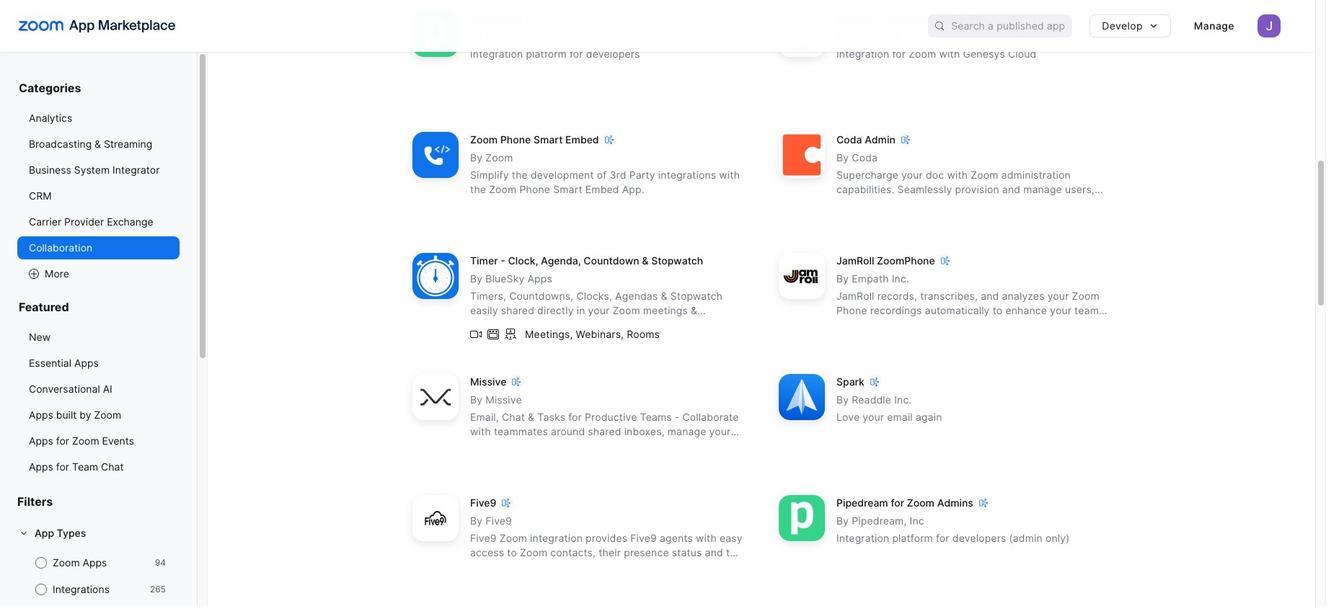 Task type: describe. For each thing, give the bounding box(es) containing it.
1 horizontal spatial manage
[[858, 198, 896, 210]]

to inside by empath inc. jamroll records, transcribes, and analyzes your zoom phone recordings automatically to enhance your team collaboration in sales and team meetings.
[[993, 305, 1003, 317]]

admin
[[865, 134, 895, 146]]

integrations
[[658, 169, 716, 181]]

featured
[[19, 300, 69, 314]]

- inside by missive email, chat & tasks for productive teams - collaborate with teammates around shared inboxes, manage your tasks and calendars from one app.
[[675, 411, 680, 424]]

by five9 five9 zoom integration provides five9 agents with easy access to zoom contacts, their presence status and the ability to click-to-call zoom contacts
[[470, 515, 743, 574]]

app.
[[622, 183, 644, 196]]

conversational ai link
[[17, 378, 180, 401]]

by
[[80, 409, 91, 421]]

admins
[[937, 497, 973, 509]]

collaboration
[[836, 319, 900, 331]]

0 vertical spatial embed
[[565, 134, 599, 146]]

business system integrator
[[29, 164, 160, 176]]

integrations
[[53, 583, 110, 596]]

platform for inc.
[[526, 48, 567, 60]]

missive inside by missive email, chat & tasks for productive teams - collaborate with teammates around shared inboxes, manage your tasks and calendars from one app.
[[486, 394, 522, 406]]

zoom inside by empath inc. jamroll records, transcribes, and analyzes your zoom phone recordings automatically to enhance your team collaboration in sales and team meetings.
[[1072, 290, 1100, 302]]

developers for inc
[[952, 532, 1006, 545]]

by for by pipedream, inc integration platform for developers (admin only)
[[836, 515, 849, 527]]

cloud inside by genesys® integration for zoom with genesys cloud
[[1008, 48, 1036, 60]]

carrier provider exchange
[[29, 216, 153, 228]]

business
[[29, 164, 71, 176]]

from
[[571, 440, 593, 452]]

coda inside by coda supercharge your doc with zoom administration capabilities.  seamlessly provision and manage users, and manage their meetings.
[[852, 152, 878, 164]]

carrier
[[29, 216, 61, 228]]

manage
[[1194, 19, 1235, 32]]

apps for zoom events
[[29, 435, 134, 447]]

banner containing develop
[[0, 0, 1315, 52]]

featured button
[[17, 300, 180, 326]]

provider
[[64, 216, 104, 228]]

events
[[102, 435, 134, 447]]

meetings,
[[525, 328, 573, 340]]

visual
[[572, 319, 600, 331]]

by missive email, chat & tasks for productive teams - collaborate with teammates around shared inboxes, manage your tasks and calendars from one app.
[[470, 394, 739, 452]]

types
[[57, 527, 86, 539]]

zoom apps
[[53, 557, 107, 569]]

- inside timer - clock, agenda, countdown & stopwatch by bluesky apps timers, countdowns, clocks, agendas & stopwatch easily shared directly in your zoom meetings & webinars! audio and visual alerts and more.
[[501, 255, 505, 267]]

and right alerts
[[633, 319, 652, 331]]

users,
[[1065, 183, 1095, 196]]

and down directly
[[551, 319, 569, 331]]

analytics link
[[17, 107, 180, 130]]

by coda supercharge your doc with zoom administration capabilities.  seamlessly provision and manage users, and manage their meetings.
[[836, 152, 1095, 210]]

your right analyzes
[[1048, 290, 1069, 302]]

3rd
[[610, 169, 626, 181]]

again
[[916, 411, 942, 424]]

inboxes,
[[624, 426, 665, 438]]

and down automatically
[[942, 319, 960, 331]]

shared inside by missive email, chat & tasks for productive teams - collaborate with teammates around shared inboxes, manage your tasks and calendars from one app.
[[588, 426, 621, 438]]

by for by genesys® integration for zoom with genesys cloud
[[836, 31, 849, 43]]

in inside timer - clock, agenda, countdown & stopwatch by bluesky apps timers, countdowns, clocks, agendas & stopwatch easily shared directly in your zoom meetings & webinars! audio and visual alerts and more.
[[577, 305, 585, 317]]

app.
[[617, 440, 638, 452]]

agents
[[660, 532, 693, 545]]

inc. for readdle inc.
[[894, 394, 912, 406]]

alerts
[[603, 319, 631, 331]]

agendas
[[615, 290, 658, 302]]

and left analyzes
[[981, 290, 999, 302]]

contacts,
[[550, 547, 596, 559]]

genesys cloud integration
[[836, 13, 965, 25]]

built
[[56, 409, 77, 421]]

with inside by zoom simplify the development of 3rd party integrations with the zoom phone smart embed app.
[[719, 169, 740, 181]]

capabilities.
[[836, 183, 895, 196]]

meetings, webinars, rooms
[[525, 328, 660, 340]]

for inside by missive email, chat & tasks for productive teams - collaborate with teammates around shared inboxes, manage your tasks and calendars from one app.
[[568, 411, 582, 424]]

transcribes,
[[920, 290, 978, 302]]

by for by five9 five9 zoom integration provides five9 agents with easy access to zoom contacts, their presence status and the ability to click-to-call zoom contacts
[[470, 515, 483, 527]]

more
[[45, 268, 69, 280]]

conversational ai
[[29, 383, 112, 395]]

easily
[[470, 305, 498, 317]]

genesys®
[[852, 31, 901, 43]]

for inside "by pipedream, inc. integration platform for developers"
[[570, 48, 583, 60]]

integration inside by genesys® integration for zoom with genesys cloud
[[836, 48, 889, 60]]

zoom inside by genesys® integration for zoom with genesys cloud
[[909, 48, 936, 60]]

chat for email,
[[502, 411, 525, 424]]

carrier provider exchange link
[[17, 211, 180, 234]]

only)
[[1046, 532, 1070, 545]]

coda admin
[[836, 134, 895, 146]]

0 vertical spatial manage
[[1023, 183, 1062, 196]]

zoom inside timer - clock, agenda, countdown & stopwatch by bluesky apps timers, countdowns, clocks, agendas & stopwatch easily shared directly in your zoom meetings & webinars! audio and visual alerts and more.
[[613, 305, 640, 317]]

jamroll inside by empath inc. jamroll records, transcribes, and analyzes your zoom phone recordings automatically to enhance your team collaboration in sales and team meetings.
[[836, 290, 874, 302]]

developers for inc.
[[586, 48, 640, 60]]

for inside by genesys® integration for zoom with genesys cloud
[[892, 48, 906, 60]]

collaborate
[[683, 411, 739, 424]]

by for by zoom simplify the development of 3rd party integrations with the zoom phone smart embed app.
[[470, 152, 483, 164]]

doc
[[926, 169, 944, 181]]

with inside by five9 five9 zoom integration provides five9 agents with easy access to zoom contacts, their presence status and the ability to click-to-call zoom contacts
[[696, 532, 717, 545]]

apps down app types dropdown button
[[83, 557, 107, 569]]

simplify
[[470, 169, 509, 181]]

clock,
[[508, 255, 538, 267]]

smart inside by zoom simplify the development of 3rd party integrations with the zoom phone smart embed app.
[[553, 183, 582, 196]]

their inside by coda supercharge your doc with zoom administration capabilities.  seamlessly provision and manage users, and manage their meetings.
[[899, 198, 922, 210]]

1 horizontal spatial team
[[1075, 305, 1099, 317]]

265
[[150, 584, 166, 595]]

email,
[[470, 411, 499, 424]]

manage button
[[1183, 14, 1246, 37]]

productive
[[585, 411, 637, 424]]

call
[[556, 561, 573, 574]]

essential apps link
[[17, 352, 180, 375]]

pipedream, for pipedream, inc.
[[486, 31, 540, 43]]

your inside by readdle inc. love your email again
[[863, 411, 884, 424]]

Search text field
[[951, 15, 1072, 36]]

categories button
[[17, 81, 180, 107]]

apps up filters
[[29, 461, 53, 473]]

business system integrator link
[[17, 159, 180, 182]]

meetings. inside by coda supercharge your doc with zoom administration capabilities.  seamlessly provision and manage users, and manage their meetings.
[[925, 198, 972, 210]]

around
[[551, 426, 585, 438]]

phone inside by zoom simplify the development of 3rd party integrations with the zoom phone smart embed app.
[[520, 183, 550, 196]]

collaboration link
[[17, 237, 180, 260]]

one
[[596, 440, 614, 452]]

apps down apps built by zoom on the bottom left of page
[[29, 435, 53, 447]]

phone inside by empath inc. jamroll records, transcribes, and analyzes your zoom phone recordings automatically to enhance your team collaboration in sales and team meetings.
[[836, 305, 867, 317]]

rooms
[[627, 328, 660, 340]]

& right 'countdown' at the top left of the page
[[642, 255, 649, 267]]

0 horizontal spatial team
[[963, 319, 988, 331]]

1 vertical spatial to
[[507, 547, 517, 559]]

apps left built
[[29, 409, 53, 421]]

teams
[[640, 411, 672, 424]]

by empath inc. jamroll records, transcribes, and analyzes your zoom phone recordings automatically to enhance your team collaboration in sales and team meetings.
[[836, 273, 1100, 331]]

sales
[[914, 319, 939, 331]]

integration
[[530, 532, 583, 545]]

in inside by empath inc. jamroll records, transcribes, and analyzes your zoom phone recordings automatically to enhance your team collaboration in sales and team meetings.
[[903, 319, 911, 331]]

(admin
[[1009, 532, 1043, 545]]

apps for team chat
[[29, 461, 124, 473]]

click-
[[515, 561, 541, 574]]

with inside by coda supercharge your doc with zoom administration capabilities.  seamlessly provision and manage users, and manage their meetings.
[[947, 169, 968, 181]]

with inside by genesys® integration for zoom with genesys cloud
[[939, 48, 960, 60]]

essential apps
[[29, 357, 99, 369]]

by pipedream, inc integration platform for developers (admin only)
[[836, 515, 1070, 545]]

of
[[597, 169, 607, 181]]

platform for inc
[[892, 532, 933, 545]]

0 vertical spatial phone
[[500, 134, 531, 146]]

broadcasting & streaming
[[29, 138, 152, 150]]

your inside by missive email, chat & tasks for productive teams - collaborate with teammates around shared inboxes, manage your tasks and calendars from one app.
[[709, 426, 731, 438]]

status
[[672, 547, 702, 559]]

enhance
[[1006, 305, 1047, 317]]



Task type: locate. For each thing, give the bounding box(es) containing it.
0 vertical spatial shared
[[501, 305, 534, 317]]

by inside by five9 five9 zoom integration provides five9 agents with easy access to zoom contacts, their presence status and the ability to click-to-call zoom contacts
[[470, 515, 483, 527]]

phone down development
[[520, 183, 550, 196]]

apps down the new link
[[74, 357, 99, 369]]

2 horizontal spatial manage
[[1023, 183, 1062, 196]]

supercharge
[[836, 169, 899, 181]]

smart down development
[[553, 183, 582, 196]]

1 vertical spatial jamroll
[[836, 290, 874, 302]]

your down readdle
[[863, 411, 884, 424]]

1 horizontal spatial pipedream
[[836, 497, 888, 509]]

with inside by missive email, chat & tasks for productive teams - collaborate with teammates around shared inboxes, manage your tasks and calendars from one app.
[[470, 426, 491, 438]]

pipedream, inside by pipedream, inc integration platform for developers (admin only)
[[852, 515, 907, 527]]

1 horizontal spatial their
[[899, 198, 922, 210]]

chat inside apps for team chat link
[[101, 461, 124, 473]]

with up status
[[696, 532, 717, 545]]

to left enhance
[[993, 305, 1003, 317]]

pipedream, inside "by pipedream, inc. integration platform for developers"
[[486, 31, 540, 43]]

0 horizontal spatial shared
[[501, 305, 534, 317]]

meetings. down enhance
[[991, 319, 1038, 331]]

0 vertical spatial missive
[[470, 376, 507, 388]]

by zoom simplify the development of 3rd party integrations with the zoom phone smart embed app.
[[470, 152, 740, 196]]

inc. inside by empath inc. jamroll records, transcribes, and analyzes your zoom phone recordings automatically to enhance your team collaboration in sales and team meetings.
[[892, 273, 909, 285]]

essential
[[29, 357, 71, 369]]

0 horizontal spatial manage
[[668, 426, 706, 438]]

integration
[[912, 13, 965, 25], [470, 48, 523, 60], [836, 48, 889, 60], [836, 532, 889, 545]]

1 vertical spatial missive
[[486, 394, 522, 406]]

team
[[1075, 305, 1099, 317], [963, 319, 988, 331]]

1 vertical spatial -
[[675, 411, 680, 424]]

0 horizontal spatial in
[[577, 305, 585, 317]]

their down provides
[[599, 547, 621, 559]]

app
[[35, 527, 54, 539]]

0 vertical spatial the
[[512, 169, 528, 181]]

1 horizontal spatial the
[[512, 169, 528, 181]]

in down recordings
[[903, 319, 911, 331]]

embed
[[565, 134, 599, 146], [585, 183, 619, 196]]

1 jamroll from the top
[[836, 255, 874, 267]]

-
[[501, 255, 505, 267], [675, 411, 680, 424]]

timer
[[470, 255, 498, 267]]

coda
[[836, 134, 862, 146], [852, 152, 878, 164]]

development
[[531, 169, 594, 181]]

manage down administration
[[1023, 183, 1062, 196]]

genesys inside by genesys® integration for zoom with genesys cloud
[[963, 48, 1005, 60]]

0 vertical spatial cloud
[[881, 13, 909, 25]]

1 vertical spatial phone
[[520, 183, 550, 196]]

the right simplify
[[512, 169, 528, 181]]

1 vertical spatial genesys
[[963, 48, 1005, 60]]

1 horizontal spatial pipedream,
[[852, 515, 907, 527]]

your right enhance
[[1050, 305, 1072, 317]]

the down simplify
[[470, 183, 486, 196]]

& right meetings
[[691, 305, 697, 317]]

1 vertical spatial meetings.
[[991, 319, 1038, 331]]

2 horizontal spatial the
[[726, 547, 742, 559]]

apps for zoom events link
[[17, 430, 180, 453]]

1 vertical spatial cloud
[[1008, 48, 1036, 60]]

shared
[[501, 305, 534, 317], [588, 426, 621, 438]]

with up the tasks at bottom left
[[470, 426, 491, 438]]

1 horizontal spatial genesys
[[963, 48, 1005, 60]]

1 vertical spatial inc.
[[892, 273, 909, 285]]

empath
[[852, 273, 889, 285]]

1 vertical spatial stopwatch
[[670, 290, 722, 302]]

2 vertical spatial the
[[726, 547, 742, 559]]

integration inside "by pipedream, inc. integration platform for developers"
[[470, 48, 523, 60]]

0 horizontal spatial the
[[470, 183, 486, 196]]

by pipedream, inc. integration platform for developers
[[470, 31, 640, 60]]

inc.
[[543, 31, 561, 43], [892, 273, 909, 285], [894, 394, 912, 406]]

developers inside by pipedream, inc integration platform for developers (admin only)
[[952, 532, 1006, 545]]

1 vertical spatial manage
[[858, 198, 896, 210]]

pipedream, for pipedream, inc
[[852, 515, 907, 527]]

by for by coda supercharge your doc with zoom administration capabilities.  seamlessly provision and manage users, and manage their meetings.
[[836, 152, 849, 164]]

and inside by five9 five9 zoom integration provides five9 agents with easy access to zoom contacts, their presence status and the ability to click-to-call zoom contacts
[[705, 547, 723, 559]]

1 vertical spatial pipedream
[[836, 497, 888, 509]]

records,
[[877, 290, 917, 302]]

to left click-
[[502, 561, 512, 574]]

developers inside "by pipedream, inc. integration platform for developers"
[[586, 48, 640, 60]]

tasks
[[470, 440, 496, 452]]

with down search a published app element
[[939, 48, 960, 60]]

readdle
[[852, 394, 891, 406]]

1 vertical spatial embed
[[585, 183, 619, 196]]

for inside by pipedream, inc integration platform for developers (admin only)
[[936, 532, 949, 545]]

phone up simplify
[[500, 134, 531, 146]]

apps up countdowns,
[[527, 273, 552, 285]]

stopwatch
[[651, 255, 703, 267], [670, 290, 722, 302]]

directly
[[537, 305, 574, 317]]

your up seamlessly
[[901, 169, 923, 181]]

teammates
[[494, 426, 548, 438]]

- right teams
[[675, 411, 680, 424]]

by inside by zoom simplify the development of 3rd party integrations with the zoom phone smart embed app.
[[470, 152, 483, 164]]

app types
[[35, 527, 86, 539]]

missive
[[470, 376, 507, 388], [486, 394, 522, 406]]

inc. inside by readdle inc. love your email again
[[894, 394, 912, 406]]

0 vertical spatial jamroll
[[836, 255, 874, 267]]

with right integrations
[[719, 169, 740, 181]]

ability
[[470, 561, 499, 574]]

clocks,
[[576, 290, 612, 302]]

email
[[887, 411, 913, 424]]

provision
[[955, 183, 999, 196]]

1 horizontal spatial in
[[903, 319, 911, 331]]

0 horizontal spatial cloud
[[881, 13, 909, 25]]

0 vertical spatial inc.
[[543, 31, 561, 43]]

categories
[[19, 81, 81, 95]]

pipedream for pipedream for zoom admins
[[836, 497, 888, 509]]

0 vertical spatial to
[[993, 305, 1003, 317]]

to up click-
[[507, 547, 517, 559]]

pipedream,
[[486, 31, 540, 43], [852, 515, 907, 527]]

1 horizontal spatial platform
[[892, 532, 933, 545]]

1 vertical spatial chat
[[101, 461, 124, 473]]

pipedream for pipedream
[[470, 13, 522, 25]]

manage down the capabilities. in the right of the page
[[858, 198, 896, 210]]

and down teammates
[[499, 440, 517, 452]]

app types button
[[17, 522, 180, 545]]

0 horizontal spatial genesys
[[836, 13, 878, 25]]

0 horizontal spatial -
[[501, 255, 505, 267]]

0 vertical spatial in
[[577, 305, 585, 317]]

manage inside by missive email, chat & tasks for productive teams - collaborate with teammates around shared inboxes, manage your tasks and calendars from one app.
[[668, 426, 706, 438]]

by inside timer - clock, agenda, countdown & stopwatch by bluesky apps timers, countdowns, clocks, agendas & stopwatch easily shared directly in your zoom meetings & webinars! audio and visual alerts and more.
[[470, 273, 483, 285]]

0 vertical spatial stopwatch
[[651, 255, 703, 267]]

presence
[[624, 547, 669, 559]]

shared inside timer - clock, agenda, countdown & stopwatch by bluesky apps timers, countdowns, clocks, agendas & stopwatch easily shared directly in your zoom meetings & webinars! audio and visual alerts and more.
[[501, 305, 534, 317]]

webinars,
[[576, 328, 624, 340]]

search a published app element
[[928, 14, 1072, 37]]

1 horizontal spatial developers
[[952, 532, 1006, 545]]

jamroll
[[836, 255, 874, 267], [836, 290, 874, 302]]

chat down the events
[[101, 461, 124, 473]]

inc. for empath inc.
[[892, 273, 909, 285]]

apps built by zoom
[[29, 409, 121, 421]]

smart up development
[[534, 134, 563, 146]]

your
[[901, 169, 923, 181], [1048, 290, 1069, 302], [588, 305, 610, 317], [1050, 305, 1072, 317], [863, 411, 884, 424], [709, 426, 731, 438]]

1 horizontal spatial shared
[[588, 426, 621, 438]]

by inside by pipedream, inc integration platform for developers (admin only)
[[836, 515, 849, 527]]

0 vertical spatial team
[[1075, 305, 1099, 317]]

and down administration
[[1002, 183, 1020, 196]]

by for by missive email, chat & tasks for productive teams - collaborate with teammates around shared inboxes, manage your tasks and calendars from one app.
[[470, 394, 483, 406]]

0 vertical spatial smart
[[534, 134, 563, 146]]

chat for team
[[101, 461, 124, 473]]

by inside by empath inc. jamroll records, transcribes, and analyzes your zoom phone recordings automatically to enhance your team collaboration in sales and team meetings.
[[836, 273, 849, 285]]

1 vertical spatial their
[[599, 547, 621, 559]]

integration inside by pipedream, inc integration platform for developers (admin only)
[[836, 532, 889, 545]]

1 vertical spatial platform
[[892, 532, 933, 545]]

seamlessly
[[897, 183, 952, 196]]

the
[[512, 169, 528, 181], [470, 183, 486, 196], [726, 547, 742, 559]]

chat inside by missive email, chat & tasks for productive teams - collaborate with teammates around shared inboxes, manage your tasks and calendars from one app.
[[502, 411, 525, 424]]

& down analytics link
[[95, 138, 101, 150]]

&
[[95, 138, 101, 150], [642, 255, 649, 267], [661, 290, 667, 302], [691, 305, 697, 317], [528, 411, 534, 424]]

by inside by coda supercharge your doc with zoom administration capabilities.  seamlessly provision and manage users, and manage their meetings.
[[836, 152, 849, 164]]

audio
[[520, 319, 548, 331]]

0 vertical spatial platform
[[526, 48, 567, 60]]

1 vertical spatial shared
[[588, 426, 621, 438]]

0 horizontal spatial pipedream
[[470, 13, 522, 25]]

embed down of
[[585, 183, 619, 196]]

easy
[[720, 532, 743, 545]]

jamroll down empath
[[836, 290, 874, 302]]

- up bluesky
[[501, 255, 505, 267]]

2 vertical spatial inc.
[[894, 394, 912, 406]]

recordings
[[870, 305, 922, 317]]

0 vertical spatial pipedream
[[470, 13, 522, 25]]

and inside by missive email, chat & tasks for productive teams - collaborate with teammates around shared inboxes, manage your tasks and calendars from one app.
[[499, 440, 517, 452]]

meetings. inside by empath inc. jamroll records, transcribes, and analyzes your zoom phone recordings automatically to enhance your team collaboration in sales and team meetings.
[[991, 319, 1038, 331]]

0 horizontal spatial developers
[[586, 48, 640, 60]]

by inside by genesys® integration for zoom with genesys cloud
[[836, 31, 849, 43]]

platform inside by pipedream, inc integration platform for developers (admin only)
[[892, 532, 933, 545]]

1 horizontal spatial chat
[[502, 411, 525, 424]]

1 vertical spatial the
[[470, 183, 486, 196]]

coda up the supercharge
[[852, 152, 878, 164]]

0 horizontal spatial meetings.
[[925, 198, 972, 210]]

1 horizontal spatial meetings.
[[991, 319, 1038, 331]]

by inside by missive email, chat & tasks for productive teams - collaborate with teammates around shared inboxes, manage your tasks and calendars from one app.
[[470, 394, 483, 406]]

embed inside by zoom simplify the development of 3rd party integrations with the zoom phone smart embed app.
[[585, 183, 619, 196]]

2 vertical spatial phone
[[836, 305, 867, 317]]

& inside by missive email, chat & tasks for productive teams - collaborate with teammates around shared inboxes, manage your tasks and calendars from one app.
[[528, 411, 534, 424]]

and down easy
[[705, 547, 723, 559]]

0 vertical spatial coda
[[836, 134, 862, 146]]

apps inside timer - clock, agenda, countdown & stopwatch by bluesky apps timers, countdowns, clocks, agendas & stopwatch easily shared directly in your zoom meetings & webinars! audio and visual alerts and more.
[[527, 273, 552, 285]]

1 horizontal spatial cloud
[[1008, 48, 1036, 60]]

the down easy
[[726, 547, 742, 559]]

their inside by five9 five9 zoom integration provides five9 agents with easy access to zoom contacts, their presence status and the ability to click-to-call zoom contacts
[[599, 547, 621, 559]]

platform inside "by pipedream, inc. integration platform for developers"
[[526, 48, 567, 60]]

& up teammates
[[528, 411, 534, 424]]

smart
[[534, 134, 563, 146], [553, 183, 582, 196]]

your down clocks,
[[588, 305, 610, 317]]

phone up collaboration
[[836, 305, 867, 317]]

your down the collaborate
[[709, 426, 731, 438]]

2 vertical spatial to
[[502, 561, 512, 574]]

access
[[470, 547, 504, 559]]

jamroll up empath
[[836, 255, 874, 267]]

ai
[[103, 383, 112, 395]]

cloud up genesys®
[[881, 13, 909, 25]]

the inside by five9 five9 zoom integration provides five9 agents with easy access to zoom contacts, their presence status and the ability to click-to-call zoom contacts
[[726, 547, 742, 559]]

to-
[[541, 561, 556, 574]]

zoom phone smart embed
[[470, 134, 599, 146]]

chat up teammates
[[502, 411, 525, 424]]

by for by pipedream, inc. integration platform for developers
[[470, 31, 483, 43]]

develop
[[1102, 19, 1143, 32]]

2 vertical spatial manage
[[668, 426, 706, 438]]

filters
[[17, 495, 53, 509]]

inc
[[910, 515, 924, 527]]

0 horizontal spatial pipedream,
[[486, 31, 540, 43]]

& up meetings
[[661, 290, 667, 302]]

crm
[[29, 190, 52, 202]]

bluesky
[[486, 273, 525, 285]]

shared up one on the left bottom of the page
[[588, 426, 621, 438]]

0 vertical spatial -
[[501, 255, 505, 267]]

zoom inside by coda supercharge your doc with zoom administration capabilities.  seamlessly provision and manage users, and manage their meetings.
[[971, 169, 998, 181]]

0 vertical spatial their
[[899, 198, 922, 210]]

team right enhance
[[1075, 305, 1099, 317]]

genesys down search a published app element
[[963, 48, 1005, 60]]

webinars!
[[470, 319, 517, 331]]

0 vertical spatial developers
[[586, 48, 640, 60]]

timers,
[[470, 290, 506, 302]]

with
[[939, 48, 960, 60], [719, 169, 740, 181], [947, 169, 968, 181], [470, 426, 491, 438], [696, 532, 717, 545]]

1 vertical spatial developers
[[952, 532, 1006, 545]]

0 horizontal spatial their
[[599, 547, 621, 559]]

to
[[993, 305, 1003, 317], [507, 547, 517, 559], [502, 561, 512, 574]]

0 vertical spatial meetings.
[[925, 198, 972, 210]]

by inside by readdle inc. love your email again
[[836, 394, 849, 406]]

agenda,
[[541, 255, 581, 267]]

embed up of
[[565, 134, 599, 146]]

2 jamroll from the top
[[836, 290, 874, 302]]

manage down the collaborate
[[668, 426, 706, 438]]

inc. inside "by pipedream, inc. integration platform for developers"
[[543, 31, 561, 43]]

1 vertical spatial pipedream,
[[852, 515, 907, 527]]

shared up audio
[[501, 305, 534, 317]]

0 vertical spatial genesys
[[836, 13, 878, 25]]

apps built by zoom link
[[17, 404, 180, 427]]

1 horizontal spatial -
[[675, 411, 680, 424]]

genesys up genesys®
[[836, 13, 878, 25]]

by inside "by pipedream, inc. integration platform for developers"
[[470, 31, 483, 43]]

inc. for pipedream, inc.
[[543, 31, 561, 43]]

broadcasting
[[29, 138, 92, 150]]

meetings
[[643, 305, 688, 317]]

love
[[836, 411, 860, 424]]

their down seamlessly
[[899, 198, 922, 210]]

analyzes
[[1002, 290, 1045, 302]]

meetings.
[[925, 198, 972, 210], [991, 319, 1038, 331]]

team down automatically
[[963, 319, 988, 331]]

more.
[[655, 319, 682, 331]]

your inside timer - clock, agenda, countdown & stopwatch by bluesky apps timers, countdowns, clocks, agendas & stopwatch easily shared directly in your zoom meetings & webinars! audio and visual alerts and more.
[[588, 305, 610, 317]]

with right doc
[[947, 169, 968, 181]]

meetings. down seamlessly
[[925, 198, 972, 210]]

1 vertical spatial smart
[[553, 183, 582, 196]]

and down the capabilities. in the right of the page
[[836, 198, 855, 210]]

0 horizontal spatial chat
[[101, 461, 124, 473]]

by for by empath inc. jamroll records, transcribes, and analyzes your zoom phone recordings automatically to enhance your team collaboration in sales and team meetings.
[[836, 273, 849, 285]]

coda left admin
[[836, 134, 862, 146]]

provides
[[586, 532, 627, 545]]

in up visual
[[577, 305, 585, 317]]

conversational
[[29, 383, 100, 395]]

1 vertical spatial in
[[903, 319, 911, 331]]

countdown
[[584, 255, 639, 267]]

jamroll zoomphone
[[836, 255, 935, 267]]

manage
[[1023, 183, 1062, 196], [858, 198, 896, 210], [668, 426, 706, 438]]

0 horizontal spatial platform
[[526, 48, 567, 60]]

1 vertical spatial team
[[963, 319, 988, 331]]

0 vertical spatial pipedream,
[[486, 31, 540, 43]]

cloud down the search text box
[[1008, 48, 1036, 60]]

by for by readdle inc. love your email again
[[836, 394, 849, 406]]

your inside by coda supercharge your doc with zoom administration capabilities.  seamlessly provision and manage users, and manage their meetings.
[[901, 169, 923, 181]]

banner
[[0, 0, 1315, 52]]

1 vertical spatial coda
[[852, 152, 878, 164]]

0 vertical spatial chat
[[502, 411, 525, 424]]



Task type: vqa. For each thing, say whether or not it's contained in the screenshot.


